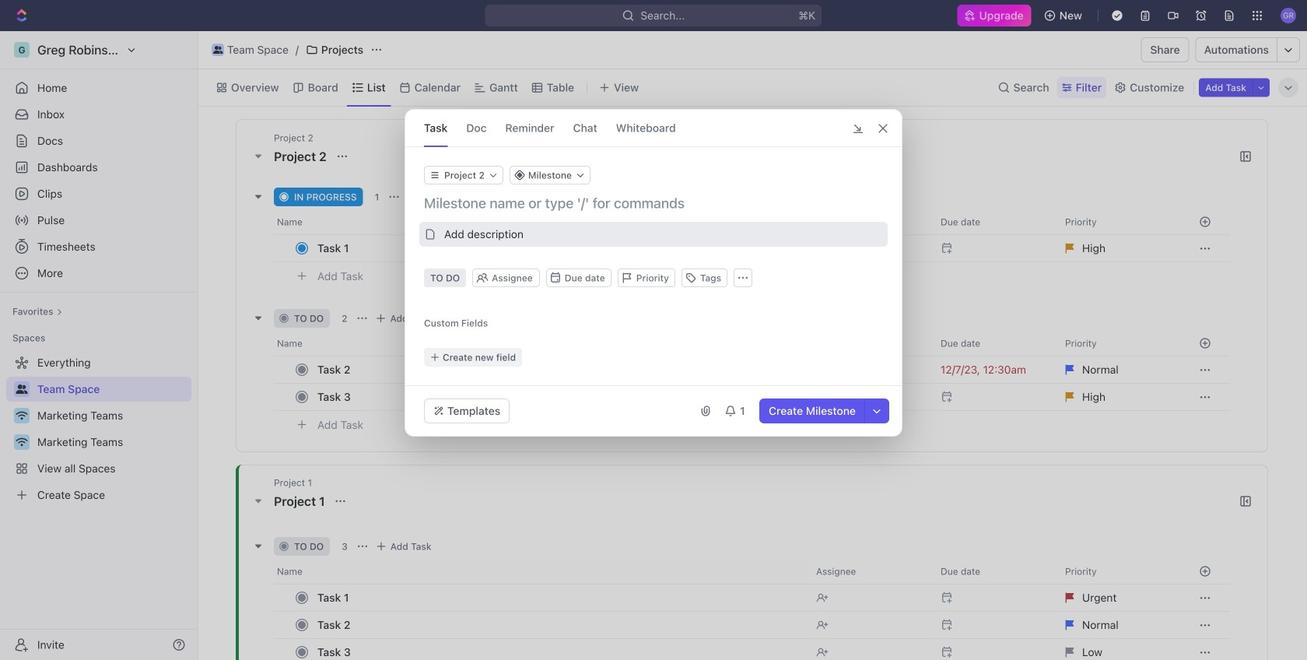 Task type: describe. For each thing, give the bounding box(es) containing it.
tree inside sidebar "navigation"
[[6, 350, 191, 508]]

Milestone name or type '/' for commands text field
[[424, 194, 887, 212]]

user group image
[[213, 46, 223, 54]]



Task type: vqa. For each thing, say whether or not it's contained in the screenshot.
business time icon
no



Task type: locate. For each thing, give the bounding box(es) containing it.
dialog
[[405, 109, 903, 437]]

sidebar navigation
[[0, 31, 198, 660]]

tree
[[6, 350, 191, 508]]



